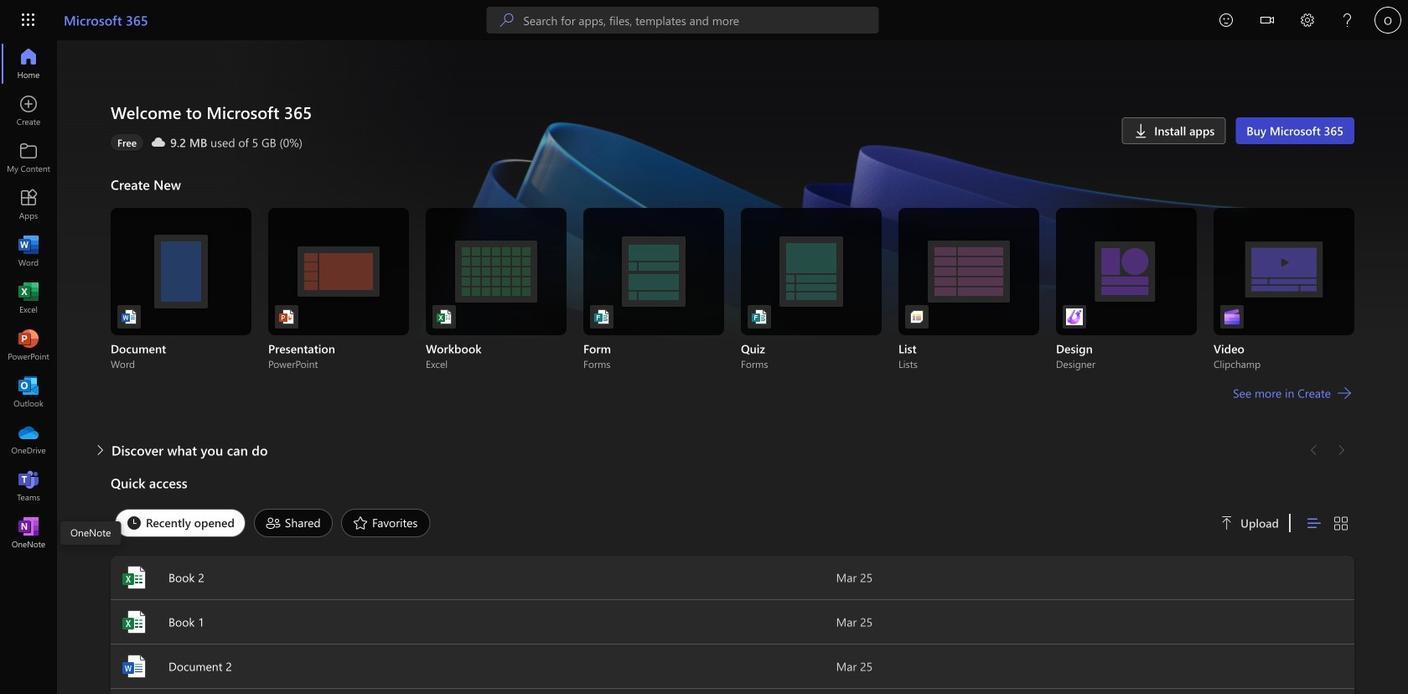Task type: vqa. For each thing, say whether or not it's contained in the screenshot.
Excel icon to the right
no



Task type: locate. For each thing, give the bounding box(es) containing it.
excel image
[[20, 290, 37, 307], [121, 564, 148, 591], [121, 609, 148, 635]]

banner
[[0, 0, 1408, 43]]

application
[[0, 40, 1408, 694]]

None search field
[[486, 7, 879, 34]]

teams image
[[20, 478, 37, 495]]

onedrive image
[[20, 431, 37, 448]]

2 vertical spatial excel image
[[121, 609, 148, 635]]

designer design image
[[1066, 308, 1083, 325], [1066, 308, 1083, 325]]

list
[[111, 208, 1355, 371]]

excel workbook image
[[436, 308, 453, 325]]

forms survey image
[[593, 308, 610, 325]]

navigation
[[0, 40, 57, 557]]

create image
[[20, 102, 37, 119]]

apps image
[[20, 196, 37, 213]]

excel image for name book 1 cell
[[121, 609, 148, 635]]

name book 1 cell
[[111, 609, 836, 635]]

o image
[[1375, 7, 1402, 34]]

1 vertical spatial excel image
[[121, 564, 148, 591]]

excel image for name book 2 cell
[[121, 564, 148, 591]]

tab
[[111, 509, 250, 537], [250, 509, 337, 537], [337, 509, 435, 537]]

shared element
[[254, 509, 333, 537]]

excel image up word icon
[[121, 609, 148, 635]]

3 tab from the left
[[337, 509, 435, 537]]

word document image
[[121, 308, 137, 325]]

powerpoint presentation image
[[278, 308, 295, 325]]

tab list
[[111, 505, 1200, 542]]

powerpoint image
[[20, 337, 37, 354]]

outlook image
[[20, 384, 37, 401]]

onenote image
[[20, 525, 37, 542]]

tooltip
[[60, 521, 121, 545]]

row group
[[111, 689, 1355, 694]]

excel image down recently opened element
[[121, 564, 148, 591]]

excel image up powerpoint image
[[20, 290, 37, 307]]



Task type: describe. For each thing, give the bounding box(es) containing it.
1 tab from the left
[[111, 509, 250, 537]]

word image
[[121, 653, 148, 680]]

lists list image
[[909, 308, 925, 325]]

my content image
[[20, 149, 37, 166]]

new quiz image
[[751, 308, 768, 325]]

2 tab from the left
[[250, 509, 337, 537]]

recently opened element
[[115, 509, 246, 537]]

word image
[[20, 243, 37, 260]]

Search box. Suggestions appear as you type. search field
[[523, 7, 879, 34]]

name document 2 cell
[[111, 653, 836, 680]]

favorites element
[[341, 509, 430, 537]]

this account doesn't have a microsoft 365 subscription. click to view your benefits. tooltip
[[111, 134, 143, 151]]

create new element
[[111, 171, 1355, 437]]

name book 2 cell
[[111, 564, 836, 591]]

clipchamp video image
[[1224, 308, 1241, 325]]

0 vertical spatial excel image
[[20, 290, 37, 307]]

home image
[[20, 55, 37, 72]]



